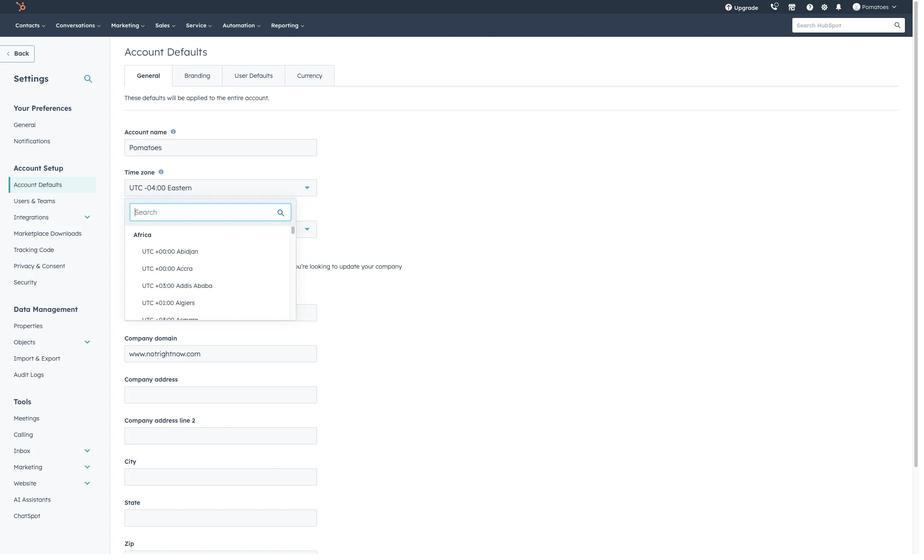 Task type: vqa. For each thing, say whether or not it's contained in the screenshot.
Downloads
yes



Task type: describe. For each thing, give the bounding box(es) containing it.
account down marketing link
[[125, 45, 164, 58]]

utc -04:00 eastern button
[[125, 179, 317, 196]]

account down the a
[[202, 273, 226, 281]]

ai assistants link
[[9, 492, 96, 508]]

automation link
[[218, 14, 266, 37]]

january - december
[[129, 225, 196, 234]]

Search search field
[[130, 204, 291, 221]]

0 vertical spatial to
[[209, 94, 215, 102]]

for
[[159, 273, 167, 281]]

ai assistants
[[14, 496, 51, 504]]

code
[[39, 246, 54, 254]]

eastern
[[168, 184, 192, 192]]

ababa
[[194, 282, 213, 290]]

to inside the this information will be used as a default where needed. if you're looking to update your company information for billing, visit
[[332, 263, 338, 271]]

security link
[[9, 275, 96, 291]]

company for company address
[[125, 376, 153, 384]]

navigation containing general
[[125, 65, 335, 87]]

marketplaces image
[[789, 4, 797, 12]]

marketing inside button
[[14, 464, 42, 472]]

hubspot image
[[15, 2, 26, 12]]

these
[[125, 94, 141, 102]]

the
[[217, 94, 226, 102]]

sales link
[[150, 14, 181, 37]]

tools element
[[9, 397, 96, 525]]

consent
[[42, 263, 65, 270]]

currency link
[[285, 66, 335, 86]]

back link
[[0, 45, 35, 63]]

january
[[129, 225, 156, 234]]

utc +03:00 addis ababa
[[142, 282, 213, 290]]

a
[[215, 263, 219, 271]]

users & teams link
[[9, 193, 96, 209]]

import & export
[[14, 355, 60, 363]]

inbox
[[14, 448, 30, 455]]

data management
[[14, 305, 78, 314]]

privacy
[[14, 263, 34, 270]]

0 vertical spatial marketing
[[111, 22, 141, 29]]

objects
[[14, 339, 35, 346]]

general link for defaults
[[125, 66, 172, 86]]

chatspot
[[14, 513, 40, 520]]

defaults for account defaults link
[[38, 181, 62, 189]]

user defaults
[[235, 72, 273, 80]]

utc for utc +00:00 accra
[[142, 265, 154, 273]]

privacy & consent
[[14, 263, 65, 270]]

billing
[[235, 273, 254, 281]]

integrations button
[[9, 209, 96, 226]]

company address line 2
[[125, 417, 195, 425]]

notifications image
[[836, 4, 843, 12]]

be for used
[[183, 263, 190, 271]]

settings link
[[820, 2, 830, 11]]

settings image
[[821, 4, 829, 11]]

upgrade image
[[725, 4, 733, 12]]

fiscal year
[[125, 210, 157, 218]]

name for company name
[[155, 294, 171, 302]]

utc for utc +03:00 asmara
[[142, 316, 154, 324]]

service
[[186, 22, 208, 29]]

teams
[[37, 197, 55, 205]]

will for defaults
[[167, 94, 176, 102]]

+00:00 for abidjan
[[155, 248, 175, 256]]

+03:00 for addis
[[155, 282, 175, 290]]

conversations
[[56, 22, 97, 29]]

africa
[[134, 231, 152, 239]]

marketplace downloads link
[[9, 226, 96, 242]]

+00:00 for accra
[[155, 265, 175, 273]]

0 vertical spatial defaults
[[167, 45, 208, 58]]

hubspot link
[[10, 2, 32, 12]]

time zone
[[125, 169, 155, 176]]

marketing button
[[9, 460, 96, 476]]

utc +03:00 addis ababa button
[[134, 278, 290, 295]]

04:00
[[147, 184, 166, 192]]

general link for preferences
[[9, 117, 96, 133]]

marketplaces button
[[784, 0, 802, 14]]

meetings
[[14, 415, 39, 423]]

& for consent
[[36, 263, 40, 270]]

company name
[[125, 294, 171, 302]]

back
[[14, 50, 29, 57]]

downloads
[[50, 230, 82, 238]]

utc +03:00 asmara
[[142, 316, 198, 324]]

0 vertical spatial information
[[137, 263, 171, 271]]

users & teams
[[14, 197, 55, 205]]

logs
[[30, 371, 44, 379]]

1 vertical spatial information
[[125, 273, 158, 281]]

will for information
[[172, 263, 181, 271]]

settings
[[14, 73, 49, 84]]

calling icon button
[[768, 1, 782, 12]]

defaults for user defaults link at the left top of the page
[[249, 72, 273, 80]]

+03:00 for asmara
[[155, 316, 175, 324]]

Company address line 2 text field
[[125, 428, 317, 445]]

- for 04:00
[[145, 184, 147, 192]]

account setup
[[14, 164, 63, 173]]

asmara
[[176, 316, 198, 324]]

- for december
[[158, 225, 161, 234]]

looking
[[310, 263, 331, 271]]

tyler black image
[[854, 3, 861, 11]]

2
[[192, 417, 195, 425]]

& for export
[[35, 355, 40, 363]]

company for company information
[[125, 251, 166, 262]]

City text field
[[125, 469, 317, 486]]

properties
[[14, 322, 43, 330]]

account & billing
[[202, 273, 254, 281]]

& for teams
[[31, 197, 36, 205]]

billing,
[[169, 273, 187, 281]]

this
[[125, 263, 136, 271]]

utc +00:00 abidjan
[[142, 248, 198, 256]]

fiscal
[[125, 210, 142, 218]]

account name
[[125, 129, 167, 136]]

utc +00:00 accra
[[142, 265, 193, 273]]

1 horizontal spatial account defaults
[[125, 45, 208, 58]]

name for account name
[[150, 129, 167, 136]]



Task type: locate. For each thing, give the bounding box(es) containing it.
+00:00 up utc +00:00 accra
[[155, 248, 175, 256]]

& down 'default'
[[228, 273, 233, 281]]

utc left +01:00
[[142, 299, 154, 307]]

2 +03:00 from the top
[[155, 316, 175, 324]]

company
[[376, 263, 402, 271]]

State text field
[[125, 510, 317, 527]]

& for billing
[[228, 273, 233, 281]]

& right 'users' on the left top of page
[[31, 197, 36, 205]]

0 horizontal spatial defaults
[[38, 181, 62, 189]]

company address
[[125, 376, 178, 384]]

1 vertical spatial +00:00
[[155, 265, 175, 273]]

account defaults up users & teams
[[14, 181, 62, 189]]

notifications link
[[9, 133, 96, 149]]

utc for utc +00:00 abidjan
[[142, 248, 154, 256]]

your preferences
[[14, 104, 72, 113]]

calling icon image
[[771, 3, 779, 11]]

name
[[150, 129, 167, 136], [155, 294, 171, 302]]

contacts link
[[10, 14, 51, 37]]

navigation
[[125, 65, 335, 87]]

website button
[[9, 476, 96, 492]]

account.
[[245, 94, 270, 102]]

name down defaults
[[150, 129, 167, 136]]

1 vertical spatial be
[[183, 263, 190, 271]]

account left setup on the left top
[[14, 164, 41, 173]]

to left update
[[332, 263, 338, 271]]

utc -04:00 eastern
[[129, 184, 192, 192]]

+03:00
[[155, 282, 175, 290], [155, 316, 175, 324]]

default
[[220, 263, 240, 271]]

january - december button
[[125, 221, 317, 238]]

marketplace
[[14, 230, 49, 238]]

this information will be used as a default where needed. if you're looking to update your company information for billing, visit
[[125, 263, 402, 281]]

1 horizontal spatial -
[[158, 225, 161, 234]]

1 address from the top
[[155, 376, 178, 384]]

management
[[33, 305, 78, 314]]

+03:00 down +01:00
[[155, 316, 175, 324]]

be left applied
[[178, 94, 185, 102]]

algiers
[[176, 299, 195, 307]]

+00:00 up for
[[155, 265, 175, 273]]

- down zone
[[145, 184, 147, 192]]

as
[[207, 263, 213, 271]]

marketing left the sales
[[111, 22, 141, 29]]

0 vertical spatial address
[[155, 376, 178, 384]]

menu item
[[765, 0, 767, 14]]

1 vertical spatial address
[[155, 417, 178, 425]]

0 vertical spatial name
[[150, 129, 167, 136]]

be left used
[[183, 263, 190, 271]]

company for company name
[[125, 294, 153, 302]]

0 vertical spatial +00:00
[[155, 248, 175, 256]]

1 vertical spatial +03:00
[[155, 316, 175, 324]]

- inside popup button
[[158, 225, 161, 234]]

pomatoes
[[863, 3, 890, 10]]

account defaults down the sales 'link'
[[125, 45, 208, 58]]

your
[[362, 263, 374, 271]]

information up for
[[137, 263, 171, 271]]

0 horizontal spatial general link
[[9, 117, 96, 133]]

currency
[[298, 72, 323, 80]]

company domain
[[125, 335, 177, 343]]

+03:00 down for
[[155, 282, 175, 290]]

calling link
[[9, 427, 96, 443]]

will inside the this information will be used as a default where needed. if you're looking to update your company information for billing, visit
[[172, 263, 181, 271]]

general link down preferences
[[9, 117, 96, 133]]

notifications button
[[832, 0, 847, 14]]

pomatoes button
[[848, 0, 902, 14]]

1 horizontal spatial general
[[137, 72, 160, 80]]

conversations link
[[51, 14, 106, 37]]

utc inside utc +01:00 algiers button
[[142, 299, 154, 307]]

0 horizontal spatial to
[[209, 94, 215, 102]]

website
[[14, 480, 36, 488]]

& right privacy
[[36, 263, 40, 270]]

general inside your preferences element
[[14, 121, 36, 129]]

company for company domain
[[125, 335, 153, 343]]

general for account
[[137, 72, 160, 80]]

line
[[180, 417, 190, 425]]

reporting
[[271, 22, 300, 29]]

data
[[14, 305, 31, 314]]

1 vertical spatial account defaults
[[14, 181, 62, 189]]

0 horizontal spatial general
[[14, 121, 36, 129]]

defaults up users & teams link
[[38, 181, 62, 189]]

account up 'users' on the left top of page
[[14, 181, 37, 189]]

1 vertical spatial general link
[[9, 117, 96, 133]]

user defaults link
[[222, 66, 285, 86]]

0 vertical spatial account defaults
[[125, 45, 208, 58]]

account defaults inside the account setup element
[[14, 181, 62, 189]]

to left the
[[209, 94, 215, 102]]

utc +01:00 algiers
[[142, 299, 195, 307]]

+00:00 inside button
[[155, 265, 175, 273]]

& left export
[[35, 355, 40, 363]]

4 company from the top
[[125, 376, 153, 384]]

none field containing africa
[[125, 199, 296, 555]]

notifications
[[14, 137, 50, 145]]

utc up company domain
[[142, 316, 154, 324]]

used
[[192, 263, 205, 271]]

0 vertical spatial +03:00
[[155, 282, 175, 290]]

utc right this
[[142, 265, 154, 273]]

2 +00:00 from the top
[[155, 265, 175, 273]]

be for applied
[[178, 94, 185, 102]]

1 horizontal spatial to
[[332, 263, 338, 271]]

setup
[[43, 164, 63, 173]]

branding link
[[172, 66, 222, 86]]

0 horizontal spatial marketing
[[14, 464, 42, 472]]

2 vertical spatial defaults
[[38, 181, 62, 189]]

1 company from the top
[[125, 251, 166, 262]]

1 +03:00 from the top
[[155, 282, 175, 290]]

address left line
[[155, 417, 178, 425]]

utc for utc +03:00 addis ababa
[[142, 282, 154, 290]]

utc inside utc -04:00 eastern popup button
[[129, 184, 143, 192]]

will right defaults
[[167, 94, 176, 102]]

1 vertical spatial marketing
[[14, 464, 42, 472]]

1 vertical spatial will
[[172, 263, 181, 271]]

1 vertical spatial defaults
[[249, 72, 273, 80]]

Account name text field
[[125, 139, 317, 156]]

utc inside 'utc +03:00 asmara' button
[[142, 316, 154, 324]]

general for your
[[14, 121, 36, 129]]

- right january
[[158, 225, 161, 234]]

city
[[125, 458, 136, 466]]

account down the these
[[125, 129, 149, 136]]

security
[[14, 279, 37, 287]]

account defaults link
[[9, 177, 96, 193]]

address down domain
[[155, 376, 178, 384]]

menu containing pomatoes
[[719, 0, 903, 14]]

Search HubSpot search field
[[793, 18, 898, 33]]

be inside the this information will be used as a default where needed. if you're looking to update your company information for billing, visit
[[183, 263, 190, 271]]

will up 'billing,' on the left
[[172, 263, 181, 271]]

defaults
[[143, 94, 166, 102]]

objects button
[[9, 334, 96, 351]]

Company domain text field
[[125, 346, 317, 363]]

utc for utc +01:00 algiers
[[142, 299, 154, 307]]

export
[[41, 355, 60, 363]]

chatspot link
[[9, 508, 96, 525]]

1 horizontal spatial marketing
[[111, 22, 141, 29]]

utc inside utc +03:00 addis ababa button
[[142, 282, 154, 290]]

where
[[242, 263, 259, 271]]

0 vertical spatial will
[[167, 94, 176, 102]]

utc down africa
[[142, 248, 154, 256]]

applied
[[187, 94, 208, 102]]

tracking
[[14, 246, 38, 254]]

& inside data management element
[[35, 355, 40, 363]]

1 horizontal spatial general link
[[125, 66, 172, 86]]

2 address from the top
[[155, 417, 178, 425]]

name down utc +03:00 addis ababa
[[155, 294, 171, 302]]

general link up defaults
[[125, 66, 172, 86]]

1 vertical spatial general
[[14, 121, 36, 129]]

utc +01:00 algiers button
[[134, 295, 290, 312]]

be
[[178, 94, 185, 102], [183, 263, 190, 271]]

account setup element
[[9, 164, 96, 291]]

information
[[168, 251, 221, 262]]

utc +03:00 asmara button
[[134, 312, 290, 329]]

search image
[[896, 22, 902, 28]]

account defaults
[[125, 45, 208, 58], [14, 181, 62, 189]]

visit
[[189, 273, 200, 281]]

1 +00:00 from the top
[[155, 248, 175, 256]]

1 vertical spatial -
[[158, 225, 161, 234]]

reporting link
[[266, 14, 310, 37]]

user
[[235, 72, 248, 80]]

Company address text field
[[125, 387, 317, 404]]

information down this
[[125, 273, 158, 281]]

your
[[14, 104, 29, 113]]

your preferences element
[[9, 104, 96, 149]]

year
[[143, 210, 157, 218]]

contacts
[[15, 22, 41, 29]]

data management element
[[9, 305, 96, 383]]

0 horizontal spatial -
[[145, 184, 147, 192]]

+01:00
[[155, 299, 174, 307]]

0 horizontal spatial account defaults
[[14, 181, 62, 189]]

marketing up website
[[14, 464, 42, 472]]

2 horizontal spatial defaults
[[249, 72, 273, 80]]

service link
[[181, 14, 218, 37]]

properties link
[[9, 318, 96, 334]]

3 company from the top
[[125, 335, 153, 343]]

users
[[14, 197, 30, 205]]

abidjan
[[177, 248, 198, 256]]

utc inside "utc +00:00 accra" button
[[142, 265, 154, 273]]

privacy & consent link
[[9, 258, 96, 275]]

address
[[155, 376, 178, 384], [155, 417, 178, 425]]

general up defaults
[[137, 72, 160, 80]]

1 vertical spatial to
[[332, 263, 338, 271]]

None field
[[125, 199, 296, 555]]

will
[[167, 94, 176, 102], [172, 263, 181, 271]]

company information
[[125, 251, 221, 262]]

0 vertical spatial general
[[137, 72, 160, 80]]

+00:00
[[155, 248, 175, 256], [155, 265, 175, 273]]

5 company from the top
[[125, 417, 153, 425]]

address for company address line 2
[[155, 417, 178, 425]]

information
[[137, 263, 171, 271], [125, 273, 158, 281]]

1 horizontal spatial defaults
[[167, 45, 208, 58]]

utc +00:00 abidjan button
[[134, 243, 290, 260]]

utc down time zone
[[129, 184, 143, 192]]

defaults inside the account setup element
[[38, 181, 62, 189]]

address for company address
[[155, 376, 178, 384]]

assistants
[[22, 496, 51, 504]]

0 vertical spatial -
[[145, 184, 147, 192]]

company for company address line 2
[[125, 417, 153, 425]]

upgrade
[[735, 4, 759, 11]]

2 company from the top
[[125, 294, 153, 302]]

utc inside utc +00:00 abidjan button
[[142, 248, 154, 256]]

tracking code link
[[9, 242, 96, 258]]

branding
[[185, 72, 210, 80]]

menu
[[719, 0, 903, 14]]

&
[[31, 197, 36, 205], [36, 263, 40, 270], [228, 273, 233, 281], [35, 355, 40, 363]]

tracking code
[[14, 246, 54, 254]]

- inside popup button
[[145, 184, 147, 192]]

help button
[[803, 0, 818, 14]]

defaults
[[167, 45, 208, 58], [249, 72, 273, 80], [38, 181, 62, 189]]

general down your
[[14, 121, 36, 129]]

1 vertical spatial name
[[155, 294, 171, 302]]

utc up company name
[[142, 282, 154, 290]]

0 vertical spatial be
[[178, 94, 185, 102]]

search button
[[891, 18, 906, 33]]

help image
[[807, 4, 815, 12]]

Zip text field
[[125, 551, 317, 555]]

africa list box
[[125, 243, 290, 555]]

defaults right the 'user'
[[249, 72, 273, 80]]

0 vertical spatial general link
[[125, 66, 172, 86]]

defaults up branding link
[[167, 45, 208, 58]]

utc for utc -04:00 eastern
[[129, 184, 143, 192]]

sales
[[155, 22, 172, 29]]

marketplace downloads
[[14, 230, 82, 238]]

entire
[[228, 94, 244, 102]]

+00:00 inside button
[[155, 248, 175, 256]]

Company name text field
[[125, 305, 317, 322]]

-
[[145, 184, 147, 192], [158, 225, 161, 234]]



